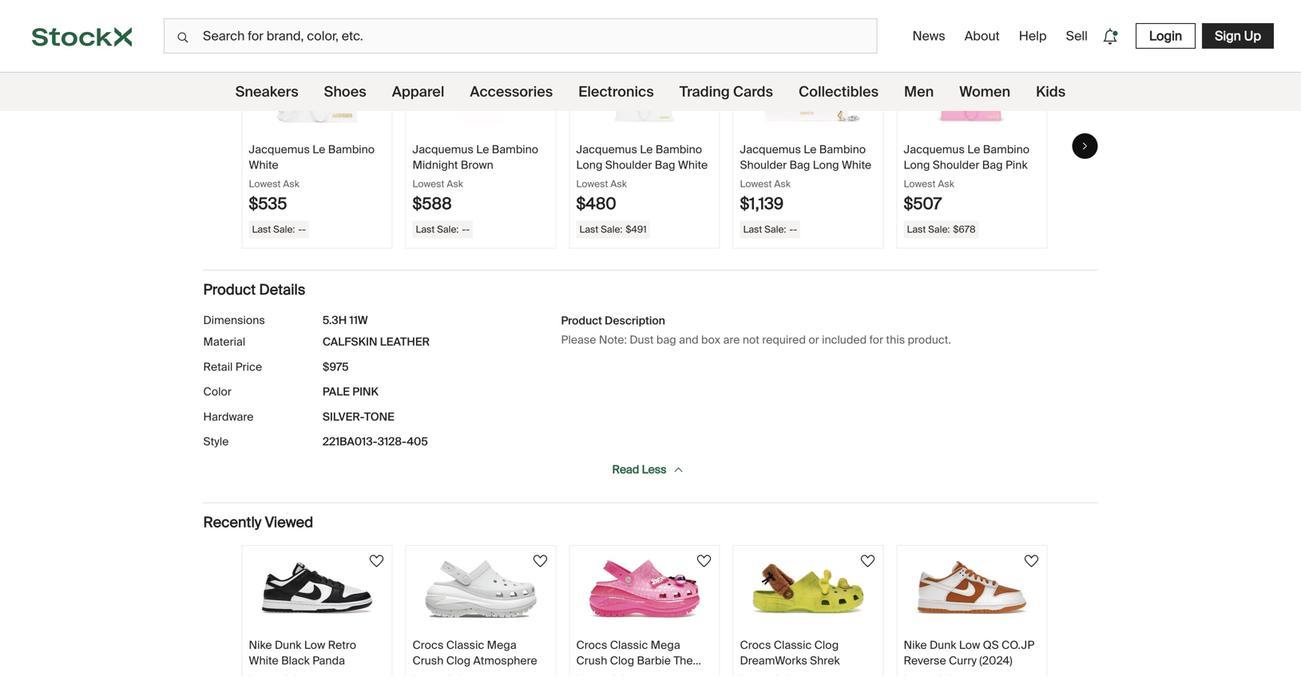 Task type: locate. For each thing, give the bounding box(es) containing it.
shoulder inside jacquemus le bambino long shoulder bag white lowest ask $480
[[605, 158, 652, 173]]

nike
[[249, 638, 272, 653], [904, 638, 927, 653]]

bag inside the jacquemus le bambino long shoulder bag pink lowest ask $507
[[982, 158, 1003, 173]]

shoulder up $1,139
[[740, 158, 787, 173]]

nike inside nike dunk low retro white black panda
[[249, 638, 272, 653]]

product for product details
[[203, 281, 256, 299]]

2 mega from the left
[[651, 638, 680, 653]]

bambino down "collectibles" at the right of page
[[819, 142, 866, 157]]

3 last sale: -- from the left
[[743, 223, 797, 236]]

related
[[203, 18, 255, 36]]

bambino down trading
[[656, 142, 702, 157]]

last down $507
[[907, 223, 926, 236]]

jacquemus le bambino white lowest ask $535
[[249, 142, 375, 214]]

shoulder up $480 at the left
[[605, 158, 652, 173]]

1 horizontal spatial mega
[[651, 638, 680, 653]]

bambino inside jacquemus le bambino white lowest ask $535
[[328, 142, 375, 157]]

bambino down shoes link at the top left of page
[[328, 142, 375, 157]]

mega inside the "crocs classic mega crush clog barbie the movie electric pink"
[[651, 638, 680, 653]]

3 lowest from the left
[[576, 178, 608, 190]]

ask up $1,139
[[774, 178, 791, 190]]

jacquemus le bambino shoulder bag long white lowest ask $1,139
[[740, 142, 872, 214]]

le
[[312, 142, 325, 157], [476, 142, 489, 157], [640, 142, 653, 157], [804, 142, 817, 157], [967, 142, 980, 157]]

1 crush from the left
[[413, 654, 444, 669]]

last for $507
[[907, 223, 926, 236]]

clog up shrek
[[814, 638, 839, 653]]

note:
[[599, 333, 627, 347]]

lowest down "midnight"
[[413, 178, 444, 190]]

dunk inside nike dunk low qs co.jp reverse curry (2024)
[[930, 638, 956, 653]]

ask up $480 at the left
[[611, 178, 627, 190]]

jacquemus inside jacquemus le bambino midnight brown lowest ask $588
[[413, 142, 474, 157]]

bambino inside jacquemus le bambino midnight brown lowest ask $588
[[492, 142, 538, 157]]

4 bambino from the left
[[819, 142, 866, 157]]

5 le from the left
[[967, 142, 980, 157]]

crocs
[[413, 638, 444, 653], [576, 638, 607, 653], [740, 638, 771, 653]]

crush inside crocs classic mega crush clog atmosphere
[[413, 654, 444, 669]]

apparel
[[392, 83, 444, 101]]

0 horizontal spatial clog
[[446, 654, 471, 669]]

last sale: --
[[252, 223, 306, 236], [416, 223, 470, 236], [743, 223, 797, 236]]

0 horizontal spatial nike
[[249, 638, 272, 653]]

nike inside nike dunk low qs co.jp reverse curry (2024)
[[904, 638, 927, 653]]

last down $480 at the left
[[579, 223, 598, 236]]

lowest up $535
[[249, 178, 281, 190]]

0 horizontal spatial dunk
[[275, 638, 301, 653]]

2 bambino from the left
[[492, 142, 538, 157]]

lowest inside the jacquemus le bambino long shoulder bag pink lowest ask $507
[[904, 178, 936, 190]]

mega inside crocs classic mega crush clog atmosphere
[[487, 638, 517, 653]]

5 lowest from the left
[[904, 178, 936, 190]]

long inside jacquemus le bambino shoulder bag long white lowest ask $1,139
[[813, 158, 839, 173]]

1 bag from the left
[[655, 158, 675, 173]]

le for $1,139
[[804, 142, 817, 157]]

please
[[561, 333, 596, 347]]

1 bambino from the left
[[328, 142, 375, 157]]

bambino for $535
[[328, 142, 375, 157]]

bag
[[656, 333, 676, 347]]

crocs classic mega crush clog atmosphere link
[[406, 547, 556, 677]]

product up dimensions
[[203, 281, 256, 299]]

notification unread icon image
[[1099, 25, 1121, 48]]

2 long from the left
[[813, 158, 839, 173]]

lowest up $1,139
[[740, 178, 772, 190]]

last sale: -- down $1,139
[[743, 223, 797, 236]]

low
[[304, 638, 325, 653], [959, 638, 980, 653]]

crocs for crocs classic mega crush clog barbie the movie electric pink
[[576, 638, 607, 653]]

le inside jacquemus le bambino midnight brown lowest ask $588
[[476, 142, 489, 157]]

1 nike from the left
[[249, 638, 272, 653]]

white left black
[[249, 654, 279, 669]]

sign up button
[[1202, 23, 1274, 49]]

dunk for reverse
[[930, 638, 956, 653]]

1 le from the left
[[312, 142, 325, 157]]

classic
[[446, 638, 484, 653], [610, 638, 648, 653], [774, 638, 812, 653]]

long up $480 at the left
[[576, 158, 603, 173]]

lowest up $507
[[904, 178, 936, 190]]

nike dunk low retro white black panda image
[[261, 559, 373, 619]]

2 lowest from the left
[[413, 178, 444, 190]]

follow image for nike dunk low retro white black panda
[[367, 552, 386, 571]]

2 horizontal spatial last sale: --
[[743, 223, 797, 236]]

1 classic from the left
[[446, 638, 484, 653]]

1 horizontal spatial bag
[[790, 158, 810, 173]]

1 horizontal spatial long
[[813, 158, 839, 173]]

kids
[[1036, 83, 1066, 101]]

le for $507
[[967, 142, 980, 157]]

ask down "midnight"
[[447, 178, 463, 190]]

move carousel right image
[[1080, 141, 1090, 151]]

white inside jacquemus le bambino long shoulder bag white lowest ask $480
[[678, 158, 708, 173]]

bambino inside jacquemus le bambino long shoulder bag white lowest ask $480
[[656, 142, 702, 157]]

2 nike from the left
[[904, 638, 927, 653]]

2 last from the left
[[416, 223, 435, 236]]

ask for $480
[[611, 178, 627, 190]]

lowest inside jacquemus le bambino shoulder bag long white lowest ask $1,139
[[740, 178, 772, 190]]

crush left atmosphere
[[413, 654, 444, 669]]

2 bag from the left
[[790, 158, 810, 173]]

bag for $480
[[655, 158, 675, 173]]

5 sale: from the left
[[928, 223, 950, 236]]

sale: for $1,139
[[764, 223, 786, 236]]

0 vertical spatial product
[[203, 281, 256, 299]]

dunk up reverse
[[930, 638, 956, 653]]

news
[[913, 28, 945, 44]]

3 ask from the left
[[611, 178, 627, 190]]

white
[[249, 158, 279, 173], [678, 158, 708, 173], [842, 158, 872, 173], [249, 654, 279, 669]]

jacquemus up $507
[[904, 142, 965, 157]]

clog inside crocs classic mega crush clog atmosphere
[[446, 654, 471, 669]]

sale: left $491
[[601, 223, 622, 236]]

long inside jacquemus le bambino long shoulder bag white lowest ask $480
[[576, 158, 603, 173]]

pink down barbie
[[652, 669, 674, 677]]

jacquemus for $480
[[576, 142, 637, 157]]

low up panda
[[304, 638, 325, 653]]

low up curry
[[959, 638, 980, 653]]

cards
[[733, 83, 773, 101]]

crocs up movie
[[576, 638, 607, 653]]

jacquemus le bambino shoulder bag long white image
[[752, 63, 864, 123]]

lowest up $480 at the left
[[576, 178, 608, 190]]

clog inside the "crocs classic mega crush clog barbie the movie electric pink"
[[610, 654, 634, 669]]

1 last sale: -- from the left
[[252, 223, 306, 236]]

product inside product description please note: dust bag and box are not required or included for this product.
[[561, 313, 602, 328]]

classic for atmosphere
[[446, 638, 484, 653]]

shoulder up $507
[[933, 158, 980, 173]]

2 le from the left
[[476, 142, 489, 157]]

bag down the product category switcher element
[[655, 158, 675, 173]]

2 horizontal spatial shoulder
[[933, 158, 980, 173]]

5 ask from the left
[[938, 178, 954, 190]]

1 horizontal spatial classic
[[610, 638, 648, 653]]

help
[[1019, 28, 1047, 44]]

2 horizontal spatial pink
[[1006, 158, 1028, 173]]

2 crush from the left
[[576, 654, 607, 669]]

1 low from the left
[[304, 638, 325, 653]]

pale pink
[[323, 385, 379, 400]]

follow image for crocs classic mega crush clog barbie the movie electric pink
[[694, 552, 714, 571]]

last down $1,139
[[743, 223, 762, 236]]

jacquemus inside the jacquemus le bambino long shoulder bag pink lowest ask $507
[[904, 142, 965, 157]]

3 sale: from the left
[[601, 223, 622, 236]]

2 jacquemus from the left
[[413, 142, 474, 157]]

1 dunk from the left
[[275, 638, 301, 653]]

women link
[[959, 73, 1010, 111]]

dunk
[[275, 638, 301, 653], [930, 638, 956, 653]]

clog for crocs classic mega crush clog barbie the movie electric pink
[[610, 654, 634, 669]]

last down $588
[[416, 223, 435, 236]]

3 shoulder from the left
[[933, 158, 980, 173]]

3 last from the left
[[579, 223, 598, 236]]

1 lowest from the left
[[249, 178, 281, 190]]

sale: left $678 in the right top of the page
[[928, 223, 950, 236]]

shoulder for $480
[[605, 158, 652, 173]]

1 shoulder from the left
[[605, 158, 652, 173]]

silver-tone
[[323, 410, 394, 425]]

1 crocs from the left
[[413, 638, 444, 653]]

le for $588
[[476, 142, 489, 157]]

bag down women link at the top right of the page
[[982, 158, 1003, 173]]

1 horizontal spatial low
[[959, 638, 980, 653]]

shoulder inside jacquemus le bambino shoulder bag long white lowest ask $1,139
[[740, 158, 787, 173]]

long for $507
[[904, 158, 930, 173]]

le inside jacquemus le bambino white lowest ask $535
[[312, 142, 325, 157]]

$588
[[413, 194, 452, 214]]

price
[[235, 360, 262, 375]]

related products
[[203, 18, 318, 36]]

1 horizontal spatial crush
[[576, 654, 607, 669]]

not
[[743, 333, 759, 347]]

bambino inside the jacquemus le bambino long shoulder bag pink lowest ask $507
[[983, 142, 1030, 157]]

0 horizontal spatial low
[[304, 638, 325, 653]]

3 long from the left
[[904, 158, 930, 173]]

$975
[[323, 360, 349, 375]]

bambino for $588
[[492, 142, 538, 157]]

jacquemus inside jacquemus le bambino shoulder bag long white lowest ask $1,139
[[740, 142, 801, 157]]

pink up "silver-tone"
[[352, 385, 379, 400]]

crocs up dreamworks
[[740, 638, 771, 653]]

color
[[203, 385, 232, 400]]

0 horizontal spatial mega
[[487, 638, 517, 653]]

are
[[723, 333, 740, 347]]

0 horizontal spatial last sale: --
[[252, 223, 306, 236]]

1 horizontal spatial pink
[[652, 669, 674, 677]]

low inside nike dunk low qs co.jp reverse curry (2024)
[[959, 638, 980, 653]]

bambino up brown
[[492, 142, 538, 157]]

long inside the jacquemus le bambino long shoulder bag pink lowest ask $507
[[904, 158, 930, 173]]

calfskin
[[323, 335, 377, 350]]

classic inside the "crocs classic mega crush clog barbie the movie electric pink"
[[610, 638, 648, 653]]

jacquemus up $535
[[249, 142, 310, 157]]

2 last sale: -- from the left
[[416, 223, 470, 236]]

pink down the women at the top right
[[1006, 158, 1028, 173]]

$491
[[626, 223, 647, 236]]

2 dunk from the left
[[930, 638, 956, 653]]

ask inside the jacquemus le bambino long shoulder bag pink lowest ask $507
[[938, 178, 954, 190]]

ask up $535
[[283, 178, 299, 190]]

jacquemus up $480 at the left
[[576, 142, 637, 157]]

3 le from the left
[[640, 142, 653, 157]]

le up brown
[[476, 142, 489, 157]]

1 vertical spatial pink
[[352, 385, 379, 400]]

last down $535
[[252, 223, 271, 236]]

le inside jacquemus le bambino long shoulder bag white lowest ask $480
[[640, 142, 653, 157]]

crocs down crocs classic mega crush clog atmosphere image
[[413, 638, 444, 653]]

shoes
[[324, 83, 366, 101]]

product details
[[203, 281, 305, 299]]

low inside nike dunk low retro white black panda
[[304, 638, 325, 653]]

jacquemus inside jacquemus le bambino white lowest ask $535
[[249, 142, 310, 157]]

1 ask from the left
[[283, 178, 299, 190]]

lowest inside jacquemus le bambino long shoulder bag white lowest ask $480
[[576, 178, 608, 190]]

follow image for $480
[[694, 56, 714, 75]]

ask inside jacquemus le bambino long shoulder bag white lowest ask $480
[[611, 178, 627, 190]]

0 horizontal spatial shoulder
[[605, 158, 652, 173]]

2 horizontal spatial classic
[[774, 638, 812, 653]]

2 sale: from the left
[[437, 223, 459, 236]]

sale: down $535
[[273, 223, 295, 236]]

jacquemus up "midnight"
[[413, 142, 474, 157]]

6 - from the left
[[793, 223, 797, 236]]

crocs inside crocs classic mega crush clog atmosphere
[[413, 638, 444, 653]]

2 horizontal spatial long
[[904, 158, 930, 173]]

classic up electric
[[610, 638, 648, 653]]

clog up electric
[[610, 654, 634, 669]]

long
[[576, 158, 603, 173], [813, 158, 839, 173], [904, 158, 930, 173]]

leather
[[380, 335, 430, 350]]

221ba013-3128-405
[[323, 435, 428, 449]]

read
[[612, 463, 639, 477]]

shoulder
[[605, 158, 652, 173], [740, 158, 787, 173], [933, 158, 980, 173]]

style
[[203, 435, 229, 449]]

bambino inside jacquemus le bambino shoulder bag long white lowest ask $1,139
[[819, 142, 866, 157]]

ask up $507
[[938, 178, 954, 190]]

3 crocs from the left
[[740, 638, 771, 653]]

atmosphere
[[473, 654, 537, 669]]

1 horizontal spatial nike
[[904, 638, 927, 653]]

dunk inside nike dunk low retro white black panda
[[275, 638, 301, 653]]

crush up movie
[[576, 654, 607, 669]]

white down "collectibles" at the right of page
[[842, 158, 872, 173]]

last sale: -- for $1,139
[[743, 223, 797, 236]]

white up $535
[[249, 158, 279, 173]]

4 lowest from the left
[[740, 178, 772, 190]]

classic up atmosphere
[[446, 638, 484, 653]]

2 horizontal spatial clog
[[814, 638, 839, 653]]

1 sale: from the left
[[273, 223, 295, 236]]

or
[[809, 333, 819, 347]]

clog inside crocs classic clog dreamworks shrek
[[814, 638, 839, 653]]

retail price
[[203, 360, 262, 375]]

crush inside the "crocs classic mega crush clog barbie the movie electric pink"
[[576, 654, 607, 669]]

0 horizontal spatial crocs
[[413, 638, 444, 653]]

1 horizontal spatial product
[[561, 313, 602, 328]]

1 horizontal spatial dunk
[[930, 638, 956, 653]]

sale: down $1,139
[[764, 223, 786, 236]]

sale: for $507
[[928, 223, 950, 236]]

classic inside crocs classic mega crush clog atmosphere
[[446, 638, 484, 653]]

4 le from the left
[[804, 142, 817, 157]]

le inside jacquemus le bambino shoulder bag long white lowest ask $1,139
[[804, 142, 817, 157]]

long down jacquemus le bambino shoulder bag long white image
[[813, 158, 839, 173]]

$480
[[576, 194, 616, 214]]

last sale: -- for $535
[[252, 223, 306, 236]]

nike dunk low qs co.jp reverse curry (2024) link
[[897, 547, 1047, 677]]

sale: down $588
[[437, 223, 459, 236]]

mega up barbie
[[651, 638, 680, 653]]

collectibles
[[799, 83, 879, 101]]

4 last from the left
[[743, 223, 762, 236]]

jacquemus
[[249, 142, 310, 157], [413, 142, 474, 157], [576, 142, 637, 157], [740, 142, 801, 157], [904, 142, 965, 157]]

le down jacquemus le bambino white image
[[312, 142, 325, 157]]

0 horizontal spatial classic
[[446, 638, 484, 653]]

1 horizontal spatial shoulder
[[740, 158, 787, 173]]

ask inside jacquemus le bambino shoulder bag long white lowest ask $1,139
[[774, 178, 791, 190]]

accessories link
[[470, 73, 553, 111]]

product
[[203, 281, 256, 299], [561, 313, 602, 328]]

clog left atmosphere
[[446, 654, 471, 669]]

0 horizontal spatial product
[[203, 281, 256, 299]]

le inside the jacquemus le bambino long shoulder bag pink lowest ask $507
[[967, 142, 980, 157]]

crocs inside crocs classic clog dreamworks shrek
[[740, 638, 771, 653]]

1 mega from the left
[[487, 638, 517, 653]]

3128-
[[378, 435, 407, 449]]

last sale: -- down $535
[[252, 223, 306, 236]]

0 vertical spatial pink
[[1006, 158, 1028, 173]]

1 vertical spatial product
[[561, 313, 602, 328]]

2 classic from the left
[[610, 638, 648, 653]]

electric
[[610, 669, 649, 677]]

1 horizontal spatial last sale: --
[[416, 223, 470, 236]]

shoulder inside the jacquemus le bambino long shoulder bag pink lowest ask $507
[[933, 158, 980, 173]]

le down jacquemus le bambino long shoulder bag pink image
[[967, 142, 980, 157]]

and
[[679, 333, 699, 347]]

crocs inside the "crocs classic mega crush clog barbie the movie electric pink"
[[576, 638, 607, 653]]

bambino
[[328, 142, 375, 157], [492, 142, 538, 157], [656, 142, 702, 157], [819, 142, 866, 157], [983, 142, 1030, 157]]

bag inside jacquemus le bambino long shoulder bag white lowest ask $480
[[655, 158, 675, 173]]

2 low from the left
[[959, 638, 980, 653]]

men link
[[904, 73, 934, 111]]

last sale: -- down $588
[[416, 223, 470, 236]]

last for $480
[[579, 223, 598, 236]]

2 horizontal spatial crocs
[[740, 638, 771, 653]]

mega up atmosphere
[[487, 638, 517, 653]]

dimensions
[[203, 313, 265, 328]]

0 horizontal spatial bag
[[655, 158, 675, 173]]

crocs for crocs classic mega crush clog atmosphere
[[413, 638, 444, 653]]

classic up dreamworks
[[774, 638, 812, 653]]

retail
[[203, 360, 233, 375]]

kids link
[[1036, 73, 1066, 111]]

box
[[701, 333, 721, 347]]

0 horizontal spatial crush
[[413, 654, 444, 669]]

5 bambino from the left
[[983, 142, 1030, 157]]

3 - from the left
[[462, 223, 466, 236]]

nike for nike dunk low retro white black panda
[[249, 638, 272, 653]]

product up the 'please'
[[561, 313, 602, 328]]

long up $507
[[904, 158, 930, 173]]

bambino for $480
[[656, 142, 702, 157]]

3 bag from the left
[[982, 158, 1003, 173]]

2 horizontal spatial bag
[[982, 158, 1003, 173]]

2 ask from the left
[[447, 178, 463, 190]]

mega for atmosphere
[[487, 638, 517, 653]]

2 crocs from the left
[[576, 638, 607, 653]]

jacquemus up $1,139
[[740, 142, 801, 157]]

2 - from the left
[[302, 223, 306, 236]]

le down jacquemus le bambino long shoulder bag white image
[[640, 142, 653, 157]]

follow image
[[367, 56, 386, 75], [694, 56, 714, 75], [858, 56, 877, 75], [1022, 56, 1041, 75], [531, 552, 550, 571], [1022, 552, 1041, 571]]

dunk up black
[[275, 638, 301, 653]]

read less
[[612, 463, 666, 477]]

-
[[298, 223, 302, 236], [302, 223, 306, 236], [462, 223, 466, 236], [466, 223, 470, 236], [789, 223, 793, 236], [793, 223, 797, 236]]

bambino down women link at the top right of the page
[[983, 142, 1030, 157]]

le down jacquemus le bambino shoulder bag long white image
[[804, 142, 817, 157]]

jacquemus le bambino long shoulder bag white image
[[589, 63, 700, 123]]

classic for barbie
[[610, 638, 648, 653]]

3 bambino from the left
[[656, 142, 702, 157]]

5 last from the left
[[907, 223, 926, 236]]

white down trading
[[678, 158, 708, 173]]

4 sale: from the left
[[764, 223, 786, 236]]

1 long from the left
[[576, 158, 603, 173]]

last for $588
[[416, 223, 435, 236]]

1 last from the left
[[252, 223, 271, 236]]

bambino for $507
[[983, 142, 1030, 157]]

crocs classic mega crush clog barbie the movie electric pink
[[576, 638, 693, 677]]

2 vertical spatial pink
[[652, 669, 674, 677]]

low for curry
[[959, 638, 980, 653]]

4 ask from the left
[[774, 178, 791, 190]]

1 horizontal spatial clog
[[610, 654, 634, 669]]

2 shoulder from the left
[[740, 158, 787, 173]]

follow image
[[531, 56, 550, 75], [367, 552, 386, 571], [694, 552, 714, 571], [858, 552, 877, 571]]

1 jacquemus from the left
[[249, 142, 310, 157]]

0 horizontal spatial pink
[[352, 385, 379, 400]]

shoes link
[[324, 73, 366, 111]]

0 horizontal spatial long
[[576, 158, 603, 173]]

1 horizontal spatial crocs
[[576, 638, 607, 653]]

3 jacquemus from the left
[[576, 142, 637, 157]]

3 classic from the left
[[774, 638, 812, 653]]

jacquemus inside jacquemus le bambino long shoulder bag white lowest ask $480
[[576, 142, 637, 157]]

bag down jacquemus le bambino shoulder bag long white image
[[790, 158, 810, 173]]

5 jacquemus from the left
[[904, 142, 965, 157]]

4 jacquemus from the left
[[740, 142, 801, 157]]



Task type: vqa. For each thing, say whether or not it's contained in the screenshot.
'le' within Jacquemus Le Bambino Long Shoulder Bag Pink Lowest Ask $507
yes



Task type: describe. For each thing, give the bounding box(es) containing it.
nike for nike dunk low qs co.jp reverse curry (2024)
[[904, 638, 927, 653]]

$678
[[953, 223, 976, 236]]

shoulder for $507
[[933, 158, 980, 173]]

crocs for crocs classic clog dreamworks shrek
[[740, 638, 771, 653]]

405
[[407, 435, 428, 449]]

follow image for $535
[[367, 56, 386, 75]]

movie
[[576, 669, 607, 677]]

reverse
[[904, 654, 946, 669]]

dust
[[630, 333, 654, 347]]

nike dunk low qs co.jp reverse curry (2024) image
[[916, 559, 1028, 619]]

last sale: -- for $588
[[416, 223, 470, 236]]

lowest inside jacquemus le bambino midnight brown lowest ask $588
[[413, 178, 444, 190]]

jacquemus le bambino long shoulder bag pink image
[[916, 63, 1028, 123]]

trading
[[680, 83, 730, 101]]

dreamworks
[[740, 654, 807, 669]]

login
[[1149, 28, 1182, 44]]

sneakers link
[[235, 73, 298, 111]]

jacquemus le bambino long shoulder bag pink lowest ask $507
[[904, 142, 1030, 214]]

ask for $1,139
[[774, 178, 791, 190]]

nike dunk low qs co.jp reverse curry (2024)
[[904, 638, 1035, 669]]

midnight
[[413, 158, 458, 173]]

1 - from the left
[[298, 223, 302, 236]]

women
[[959, 83, 1010, 101]]

ask for $507
[[938, 178, 954, 190]]

11w
[[349, 313, 368, 328]]

5 - from the left
[[789, 223, 793, 236]]

product category switcher element
[[0, 73, 1301, 111]]

for
[[869, 333, 883, 347]]

jacquemus for $507
[[904, 142, 965, 157]]

product for product description please note: dust bag and box are not required or included for this product.
[[561, 313, 602, 328]]

lowest for $507
[[904, 178, 936, 190]]

sale: for $480
[[601, 223, 622, 236]]

sign
[[1215, 28, 1241, 44]]

le for $480
[[640, 142, 653, 157]]

help link
[[1013, 21, 1053, 51]]

white inside nike dunk low retro white black panda
[[249, 654, 279, 669]]

le for $535
[[312, 142, 325, 157]]

description
[[605, 313, 665, 328]]

details
[[259, 281, 305, 299]]

nike dunk low retro white black panda link
[[242, 547, 392, 677]]

brown
[[461, 158, 493, 173]]

news link
[[906, 21, 952, 51]]

sale: for $535
[[273, 223, 295, 236]]

jacquemus for $588
[[413, 142, 474, 157]]

pink inside the jacquemus le bambino long shoulder bag pink lowest ask $507
[[1006, 158, 1028, 173]]

crocs classic clog dreamworks shrek image
[[752, 559, 864, 619]]

read less button
[[607, 456, 689, 484]]

men
[[904, 83, 934, 101]]

barbie
[[637, 654, 671, 669]]

ask inside jacquemus le bambino white lowest ask $535
[[283, 178, 299, 190]]

the
[[674, 654, 693, 669]]

stockx logo image
[[32, 27, 132, 47]]

lowest for $480
[[576, 178, 608, 190]]

sell link
[[1060, 21, 1094, 51]]

$507
[[904, 194, 942, 214]]

panda
[[312, 654, 345, 669]]

jacquemus for $535
[[249, 142, 310, 157]]

5.3h 11w
[[323, 313, 368, 328]]

pink inside the "crocs classic mega crush clog barbie the movie electric pink"
[[652, 669, 674, 677]]

product description please note: dust bag and box are not required or included for this product.
[[561, 313, 951, 347]]

follow image for jacquemus le bambino midnight brown
[[531, 56, 550, 75]]

hardware
[[203, 410, 254, 425]]

trading cards link
[[680, 73, 773, 111]]

qs
[[983, 638, 999, 653]]

jacquemus le bambino midnight brown image
[[425, 63, 537, 123]]

last sale: $678
[[907, 223, 976, 236]]

Search... search field
[[164, 18, 877, 54]]

product.
[[908, 333, 951, 347]]

mega for barbie
[[651, 638, 680, 653]]

viewed
[[265, 514, 313, 532]]

white inside jacquemus le bambino shoulder bag long white lowest ask $1,139
[[842, 158, 872, 173]]

about link
[[958, 21, 1006, 51]]

classic inside crocs classic clog dreamworks shrek
[[774, 638, 812, 653]]

sale: for $588
[[437, 223, 459, 236]]

co.jp
[[1002, 638, 1035, 653]]

up
[[1244, 28, 1261, 44]]

clog for crocs classic mega crush clog atmosphere
[[446, 654, 471, 669]]

jacquemus le bambino white image
[[261, 63, 373, 123]]

calfskin leather
[[323, 335, 430, 350]]

recently viewed
[[203, 514, 313, 532]]

crocs classic mega crush clog barbie the movie electric pink image
[[589, 559, 700, 619]]

follow image for $1,139
[[858, 56, 877, 75]]

shrek
[[810, 654, 840, 669]]

lowest inside jacquemus le bambino white lowest ask $535
[[249, 178, 281, 190]]

stockx logo link
[[0, 0, 164, 72]]

follow image for crocs classic clog dreamworks shrek
[[858, 552, 877, 571]]

long for $480
[[576, 158, 603, 173]]

ask inside jacquemus le bambino midnight brown lowest ask $588
[[447, 178, 463, 190]]

trading cards
[[680, 83, 773, 101]]

black
[[281, 654, 310, 669]]

included
[[822, 333, 867, 347]]

crush for crocs classic mega crush clog barbie the movie electric pink
[[576, 654, 607, 669]]

less
[[642, 463, 666, 477]]

accessories
[[470, 83, 553, 101]]

pale
[[323, 385, 350, 400]]

curry
[[949, 654, 977, 669]]

crocs classic mega crush clog barbie the movie electric pink link
[[570, 547, 719, 677]]

login button
[[1136, 23, 1196, 49]]

crush for crocs classic mega crush clog atmosphere
[[413, 654, 444, 669]]

4 - from the left
[[466, 223, 470, 236]]

sign up
[[1215, 28, 1261, 44]]

this
[[886, 333, 905, 347]]

nike dunk low retro white black panda
[[249, 638, 356, 669]]

sneakers
[[235, 83, 298, 101]]

low for panda
[[304, 638, 325, 653]]

crocs classic clog dreamworks shrek
[[740, 638, 840, 669]]

lowest for $1,139
[[740, 178, 772, 190]]

bag for $507
[[982, 158, 1003, 173]]

required
[[762, 333, 806, 347]]

retro
[[328, 638, 356, 653]]

bambino for $1,139
[[819, 142, 866, 157]]

$1,139
[[740, 194, 784, 214]]

jacquemus le bambino long shoulder bag white lowest ask $480
[[576, 142, 708, 214]]

silver-
[[323, 410, 364, 425]]

tone
[[364, 410, 394, 425]]

crocs classic mega crush clog atmosphere image
[[425, 559, 537, 619]]

about
[[965, 28, 1000, 44]]

last for $1,139
[[743, 223, 762, 236]]

last sale: $491
[[579, 223, 647, 236]]

last for $535
[[252, 223, 271, 236]]

follow image for $507
[[1022, 56, 1041, 75]]

5.3h
[[323, 313, 347, 328]]

dunk for black
[[275, 638, 301, 653]]

white inside jacquemus le bambino white lowest ask $535
[[249, 158, 279, 173]]

bag inside jacquemus le bambino shoulder bag long white lowest ask $1,139
[[790, 158, 810, 173]]

jacquemus le bambino midnight brown lowest ask $588
[[413, 142, 538, 214]]

electronics link
[[578, 73, 654, 111]]

electronics
[[578, 83, 654, 101]]

jacquemus for $1,139
[[740, 142, 801, 157]]

sell
[[1066, 28, 1088, 44]]

$535
[[249, 194, 287, 214]]



